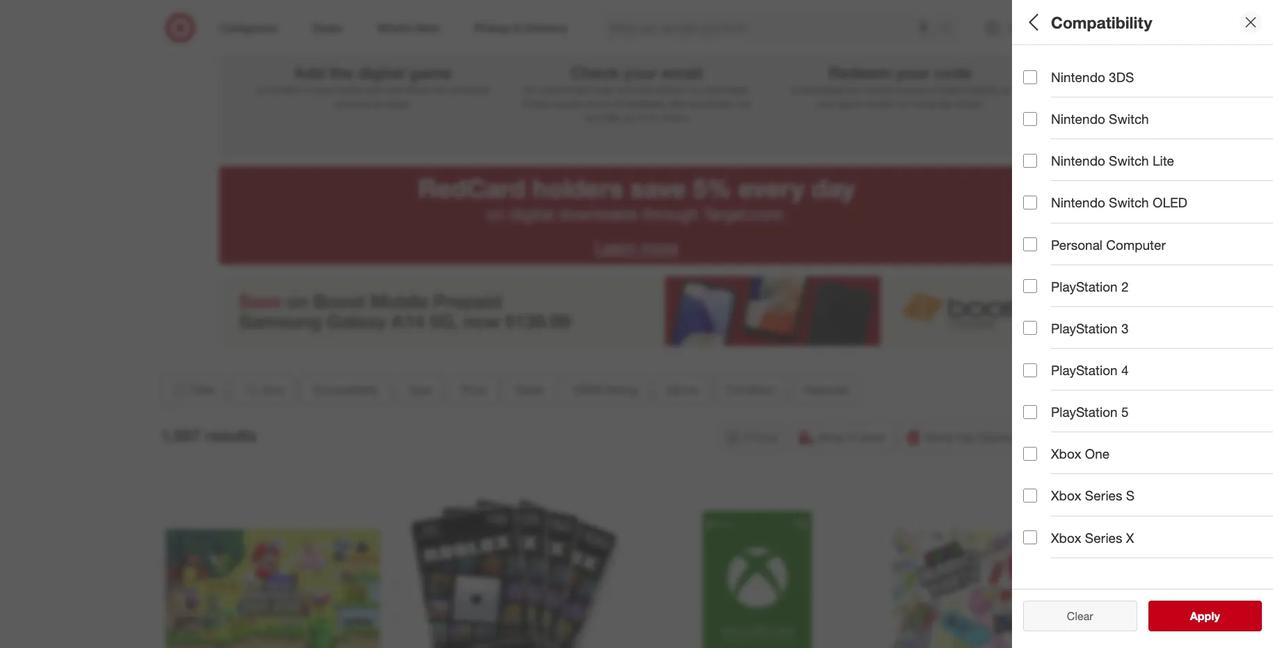 Task type: locate. For each thing, give the bounding box(es) containing it.
or inside add the digital game or content to your online cart and follow the checkout process as usual.
[[256, 83, 265, 95]]

series left x
[[1085, 529, 1122, 545]]

code inside redeem your code to download the content you purchased directly to your game system or computer. enjoy!
[[934, 63, 972, 82]]

content up system
[[863, 83, 897, 95]]

4+
[[649, 111, 660, 123]]

1 download from the left
[[546, 83, 588, 95]]

1 vertical spatial esrb rating
[[572, 383, 637, 397]]

2 and from the left
[[616, 83, 632, 95]]

1 horizontal spatial esrb rating
[[1023, 254, 1104, 270]]

your
[[623, 63, 657, 82], [896, 63, 930, 82], [315, 83, 334, 95], [817, 97, 836, 109]]

code
[[934, 63, 972, 82], [591, 83, 613, 95]]

0 horizontal spatial esrb rating button
[[561, 374, 649, 405]]

3 up 4
[[1121, 320, 1129, 336]]

1 horizontal spatial or
[[899, 97, 908, 109]]

1 vertical spatial results
[[1199, 609, 1235, 623]]

playstation up playstation 3
[[1051, 278, 1118, 294]]

0 horizontal spatial genre
[[666, 383, 697, 397]]

your inside check your email for a download code and instructions on next steps. emails usually arrive immediately after purchase, but can take up to 4+ hours.
[[623, 63, 657, 82]]

0 vertical spatial results
[[205, 426, 257, 445]]

esrb inside all filters 'dialog'
[[1023, 254, 1059, 270]]

0 vertical spatial price button
[[1023, 143, 1273, 191]]

0 horizontal spatial and
[[386, 83, 402, 95]]

condition button up pickup button
[[714, 374, 786, 405]]

1 vertical spatial featured
[[1023, 401, 1079, 417]]

1 playstation from the top
[[1051, 278, 1118, 294]]

game left system
[[838, 97, 863, 109]]

xbox down shipping
[[1051, 446, 1081, 462]]

nintendo for nintendo switch oled
[[1051, 194, 1105, 210]]

digital up the cart
[[358, 63, 405, 82]]

1 vertical spatial switch
[[1109, 153, 1149, 169]]

3 inside compatibility 'dialog'
[[1121, 320, 1129, 336]]

delivery
[[979, 430, 1019, 444]]

or
[[256, 83, 265, 95], [899, 97, 908, 109]]

see
[[1175, 609, 1195, 623]]

1 content from the left
[[268, 83, 301, 95]]

Xbox Series X checkbox
[[1023, 530, 1037, 544]]

results right see
[[1199, 609, 1235, 623]]

download
[[546, 83, 588, 95], [801, 83, 844, 95]]

featured button up the shop at the bottom right
[[792, 374, 860, 405]]

1 horizontal spatial deals
[[1023, 206, 1059, 222]]

rating inside button
[[1064, 449, 1105, 465]]

1 xbox from the top
[[1051, 446, 1081, 462]]

2 xbox from the top
[[1051, 488, 1081, 504]]

0 vertical spatial game
[[409, 63, 452, 82]]

0 horizontal spatial or
[[256, 83, 265, 95]]

nintendo
[[1051, 69, 1105, 85], [1051, 111, 1105, 127], [1051, 153, 1105, 169], [1051, 194, 1105, 210]]

0 vertical spatial 2
[[631, 12, 642, 37]]

0 horizontal spatial featured
[[804, 383, 848, 397]]

rating for the right esrb rating button
[[1063, 254, 1104, 270]]

compatibility button
[[1023, 45, 1273, 94], [301, 374, 390, 405]]

1,557 results
[[160, 426, 257, 445]]

deals button
[[1023, 191, 1273, 240], [503, 374, 555, 405]]

0 vertical spatial code
[[934, 63, 972, 82]]

playstation left 4
[[1051, 362, 1118, 378]]

digital down the holders
[[510, 204, 554, 224]]

code inside check your email for a download code and instructions on next steps. emails usually arrive immediately after purchase, but can take up to 4+ hours.
[[591, 83, 613, 95]]

2 vertical spatial rating
[[1064, 449, 1105, 465]]

shop in store
[[818, 430, 884, 444]]

nintendo for nintendo switch
[[1051, 111, 1105, 127]]

2 vertical spatial xbox
[[1051, 529, 1081, 545]]

1 horizontal spatial type
[[1023, 108, 1053, 124]]

1 vertical spatial game
[[838, 97, 863, 109]]

playstation 5
[[1051, 404, 1129, 420]]

0 horizontal spatial content
[[268, 83, 301, 95]]

nintendo down nintendo 3ds
[[1051, 111, 1105, 127]]

1 vertical spatial compatibility
[[1023, 60, 1107, 76]]

xbox for xbox series s
[[1051, 488, 1081, 504]]

2 vertical spatial switch
[[1109, 194, 1149, 210]]

1 horizontal spatial deals button
[[1023, 191, 1273, 240]]

results inside button
[[1199, 609, 1235, 623]]

2 down computer
[[1121, 278, 1129, 294]]

emails
[[522, 97, 551, 109]]

digital inside add the digital game or content to your online cart and follow the checkout process as usual.
[[358, 63, 405, 82]]

playstation for playstation 3
[[1051, 320, 1118, 336]]

3 switch from the top
[[1109, 194, 1149, 210]]

and inside check your email for a download code and instructions on next steps. emails usually arrive immediately after purchase, but can take up to 4+ hours.
[[616, 83, 632, 95]]

0 vertical spatial esrb
[[1023, 254, 1059, 270]]

can
[[584, 111, 600, 123]]

include out of stock
[[1051, 545, 1168, 561]]

3 left search
[[894, 12, 906, 37]]

2 clear from the left
[[1067, 609, 1093, 623]]

arrive
[[586, 97, 610, 109]]

3 playstation from the top
[[1051, 362, 1118, 378]]

1 horizontal spatial 2
[[1121, 278, 1129, 294]]

rating
[[1063, 254, 1104, 270], [605, 383, 637, 397], [1064, 449, 1105, 465]]

condition button up "5"
[[1023, 338, 1273, 386]]

1 horizontal spatial 3
[[1121, 320, 1129, 336]]

the down redeem on the top
[[847, 83, 861, 95]]

0 vertical spatial deals button
[[1023, 191, 1273, 240]]

search button
[[934, 13, 967, 46]]

game up follow
[[409, 63, 452, 82]]

xbox for xbox series x
[[1051, 529, 1081, 545]]

0 vertical spatial featured
[[804, 383, 848, 397]]

on
[[688, 83, 699, 95], [487, 204, 505, 224]]

download up usually
[[546, 83, 588, 95]]

content down add
[[268, 83, 301, 95]]

3 xbox from the top
[[1051, 529, 1081, 545]]

immediately
[[613, 97, 666, 109]]

2 up check your email for a download code and instructions on next steps. emails usually arrive immediately after purchase, but can take up to 4+ hours.
[[631, 12, 642, 37]]

1 nintendo from the top
[[1051, 69, 1105, 85]]

stock
[[1136, 545, 1168, 561]]

1 vertical spatial compatibility button
[[301, 374, 390, 405]]

Personal Computer checkbox
[[1023, 237, 1037, 251]]

clear for clear all
[[1060, 609, 1086, 623]]

price
[[1023, 157, 1056, 173], [461, 383, 486, 397]]

playstation down playstation 2
[[1051, 320, 1118, 336]]

1 vertical spatial or
[[899, 97, 908, 109]]

1 vertical spatial condition
[[726, 383, 774, 397]]

clear down include
[[1067, 609, 1093, 623]]

check
[[570, 63, 619, 82]]

the inside redeem your code to download the content you purchased directly to your game system or computer. enjoy!
[[847, 83, 861, 95]]

1 horizontal spatial condition
[[1023, 352, 1084, 368]]

the up "online"
[[329, 63, 353, 82]]

featured
[[804, 383, 848, 397], [1023, 401, 1079, 417]]

0 horizontal spatial results
[[205, 426, 257, 445]]

4
[[1121, 362, 1129, 378]]

code up arrive at the left top
[[591, 83, 613, 95]]

condition down playstation 3 checkbox at the right of the page
[[1023, 352, 1084, 368]]

0 vertical spatial switch
[[1109, 111, 1149, 127]]

nintendo down nintendo switch
[[1051, 153, 1105, 169]]

guest
[[1023, 449, 1060, 465]]

xbox down fpo/apo at bottom right
[[1051, 529, 1081, 545]]

switch left lite
[[1109, 153, 1149, 169]]

nintendo up personal
[[1051, 194, 1105, 210]]

Include out of stock checkbox
[[1023, 546, 1037, 560]]

xbox one
[[1051, 446, 1110, 462]]

featured button down 4
[[1023, 386, 1273, 435]]

featured inside all filters 'dialog'
[[1023, 401, 1079, 417]]

1 vertical spatial xbox
[[1051, 488, 1081, 504]]

1 switch from the top
[[1109, 111, 1149, 127]]

checkout
[[449, 83, 490, 95]]

3
[[894, 12, 906, 37], [1121, 320, 1129, 336]]

0 vertical spatial condition
[[1023, 352, 1084, 368]]

1 clear from the left
[[1060, 609, 1086, 623]]

series left s
[[1085, 488, 1122, 504]]

purchased
[[918, 83, 964, 95]]

0 vertical spatial deals
[[1023, 206, 1059, 222]]

0 vertical spatial or
[[256, 83, 265, 95]]

results for 1,557 results
[[205, 426, 257, 445]]

content inside add the digital game or content to your online cart and follow the checkout process as usual.
[[268, 83, 301, 95]]

clear
[[1060, 609, 1086, 623], [1067, 609, 1093, 623]]

same
[[925, 430, 954, 444]]

2 content from the left
[[863, 83, 897, 95]]

genre button
[[1023, 289, 1273, 338], [654, 374, 709, 405]]

1 horizontal spatial download
[[801, 83, 844, 95]]

1 horizontal spatial esrb
[[1023, 254, 1059, 270]]

1 vertical spatial digital
[[510, 204, 554, 224]]

clear inside button
[[1060, 609, 1086, 623]]

apply button
[[1148, 601, 1262, 631]]

shipping button
[[1034, 422, 1113, 452]]

esrb rating
[[1023, 254, 1104, 270], [572, 383, 637, 397]]

0 horizontal spatial 3
[[894, 12, 906, 37]]

playstation
[[1051, 278, 1118, 294], [1051, 320, 1118, 336], [1051, 362, 1118, 378], [1051, 404, 1118, 420]]

filters
[[1047, 12, 1090, 32]]

1 vertical spatial 2
[[1121, 278, 1129, 294]]

0 vertical spatial esrb rating button
[[1023, 240, 1273, 289]]

1 horizontal spatial featured
[[1023, 401, 1079, 417]]

1 horizontal spatial content
[[863, 83, 897, 95]]

0 vertical spatial compatibility
[[1051, 12, 1152, 32]]

switch left the oled
[[1109, 194, 1149, 210]]

4 nintendo from the top
[[1051, 194, 1105, 210]]

switch for oled
[[1109, 194, 1149, 210]]

and up usual.
[[386, 83, 402, 95]]

or inside redeem your code to download the content you purchased directly to your game system or computer. enjoy!
[[899, 97, 908, 109]]

0 horizontal spatial download
[[546, 83, 588, 95]]

2 playstation from the top
[[1051, 320, 1118, 336]]

condition button
[[1023, 338, 1273, 386], [714, 374, 786, 405]]

1 horizontal spatial and
[[616, 83, 632, 95]]

condition up pickup button
[[726, 383, 774, 397]]

PlayStation 2 checkbox
[[1023, 279, 1037, 293]]

download down redeem on the top
[[801, 83, 844, 95]]

1 horizontal spatial esrb rating button
[[1023, 240, 1273, 289]]

after
[[669, 97, 689, 109]]

1 vertical spatial deals
[[515, 383, 543, 397]]

switch
[[1109, 111, 1149, 127], [1109, 153, 1149, 169], [1109, 194, 1149, 210]]

one
[[1085, 446, 1110, 462]]

on left next
[[688, 83, 699, 95]]

super mario party - nintendo switch image
[[892, 483, 1107, 648], [892, 483, 1107, 648]]

1
[[367, 12, 379, 37]]

cart
[[366, 83, 383, 95]]

2 switch from the top
[[1109, 153, 1149, 169]]

0 vertical spatial genre button
[[1023, 289, 1273, 338]]

1 and from the left
[[386, 83, 402, 95]]

to right 'steps.'
[[790, 83, 799, 95]]

playstation up shipping
[[1051, 404, 1118, 420]]

advertisement region
[[219, 276, 1054, 346]]

2 download from the left
[[801, 83, 844, 95]]

0 horizontal spatial the
[[329, 63, 353, 82]]

price button inside all filters 'dialog'
[[1023, 143, 1273, 191]]

esrb rating inside all filters 'dialog'
[[1023, 254, 1104, 270]]

1 series from the top
[[1085, 488, 1122, 504]]

1 horizontal spatial compatibility button
[[1023, 45, 1273, 94]]

the right follow
[[433, 83, 447, 95]]

0 vertical spatial xbox
[[1051, 446, 1081, 462]]

4 playstation from the top
[[1051, 404, 1118, 420]]

purchase,
[[691, 97, 734, 109]]

and up immediately
[[616, 83, 632, 95]]

add
[[294, 63, 324, 82]]

1 horizontal spatial game
[[838, 97, 863, 109]]

nintendo left 3ds
[[1051, 69, 1105, 85]]

type
[[1023, 108, 1053, 124], [408, 383, 431, 397]]

2 nintendo from the top
[[1051, 111, 1105, 127]]

apply
[[1190, 609, 1220, 623]]

1 vertical spatial price
[[461, 383, 486, 397]]

xbox gift card (digital) image
[[650, 483, 864, 648], [650, 483, 864, 648]]

1 horizontal spatial price button
[[1023, 143, 1273, 191]]

1,557
[[160, 426, 200, 445]]

downloads
[[558, 204, 638, 224]]

more
[[641, 238, 678, 258]]

your down add
[[315, 83, 334, 95]]

0 vertical spatial type
[[1023, 108, 1053, 124]]

1 horizontal spatial type button
[[1023, 94, 1273, 143]]

all
[[1089, 609, 1100, 623]]

1 horizontal spatial price
[[1023, 157, 1056, 173]]

you
[[899, 83, 915, 95]]

0 vertical spatial compatibility button
[[1023, 45, 1273, 94]]

1 horizontal spatial genre button
[[1023, 289, 1273, 338]]

to down add
[[304, 83, 312, 95]]

0 vertical spatial series
[[1085, 488, 1122, 504]]

type button
[[1023, 94, 1273, 143], [396, 374, 443, 405]]

xbox
[[1051, 446, 1081, 462], [1051, 488, 1081, 504], [1051, 529, 1081, 545]]

on down redcard
[[487, 204, 505, 224]]

series
[[1085, 488, 1122, 504], [1085, 529, 1122, 545]]

1 horizontal spatial results
[[1199, 609, 1235, 623]]

a
[[538, 83, 543, 95]]

1 horizontal spatial on
[[688, 83, 699, 95]]

2 series from the top
[[1085, 529, 1122, 545]]

1 horizontal spatial genre
[[1023, 303, 1061, 319]]

playstation for playstation 5
[[1051, 404, 1118, 420]]

clear left all
[[1060, 609, 1086, 623]]

0 vertical spatial rating
[[1063, 254, 1104, 270]]

Xbox Series S checkbox
[[1023, 489, 1037, 503]]

1 vertical spatial on
[[487, 204, 505, 224]]

0 horizontal spatial genre button
[[654, 374, 709, 405]]

PlayStation 4 checkbox
[[1023, 363, 1037, 377]]

store
[[859, 430, 884, 444]]

0 horizontal spatial condition button
[[714, 374, 786, 405]]

0 vertical spatial esrb rating
[[1023, 254, 1104, 270]]

nintendo switch oled
[[1051, 194, 1187, 210]]

1 vertical spatial esrb
[[572, 383, 602, 397]]

same day delivery button
[[899, 422, 1028, 452]]

0 horizontal spatial deals
[[515, 383, 543, 397]]

content
[[268, 83, 301, 95], [863, 83, 897, 95]]

your inside add the digital game or content to your online cart and follow the checkout process as usual.
[[315, 83, 334, 95]]

Nintendo Switch OLED checkbox
[[1023, 196, 1037, 209]]

new super mario bros u deluxe - nintendo switch image
[[166, 483, 380, 648], [166, 483, 380, 648]]

to right directly at top
[[1001, 83, 1010, 95]]

featured up the shop at the bottom right
[[804, 383, 848, 397]]

clear inside 'button'
[[1067, 609, 1093, 623]]

1 vertical spatial 3
[[1121, 320, 1129, 336]]

0 horizontal spatial code
[[591, 83, 613, 95]]

to right up
[[637, 111, 646, 123]]

5%
[[693, 172, 731, 204]]

digital
[[358, 63, 405, 82], [510, 204, 554, 224]]

1 vertical spatial series
[[1085, 529, 1122, 545]]

Nintendo 3DS checkbox
[[1023, 70, 1037, 84]]

steps.
[[724, 83, 750, 95]]

0 vertical spatial on
[[688, 83, 699, 95]]

xbox right 'xbox series s' checkbox
[[1051, 488, 1081, 504]]

switch down 3ds
[[1109, 111, 1149, 127]]

results right 1,557
[[205, 426, 257, 445]]

playstation for playstation 2
[[1051, 278, 1118, 294]]

your up instructions
[[623, 63, 657, 82]]

esrb rating button
[[1023, 240, 1273, 289], [561, 374, 649, 405]]

3 nintendo from the top
[[1051, 153, 1105, 169]]

0 horizontal spatial type
[[408, 383, 431, 397]]

1 vertical spatial price button
[[449, 374, 498, 405]]

email
[[662, 63, 703, 82]]

compatibility dialog
[[1012, 0, 1273, 648]]

playstation for playstation 4
[[1051, 362, 1118, 378]]

0 vertical spatial digital
[[358, 63, 405, 82]]

genre
[[1023, 303, 1061, 319], [666, 383, 697, 397]]

code up purchased
[[934, 63, 972, 82]]

1 vertical spatial esrb rating button
[[561, 374, 649, 405]]

featured up 'shipping' button at the right of page
[[1023, 401, 1079, 417]]

guest rating button
[[1023, 435, 1273, 484]]

x
[[1126, 529, 1134, 545]]

0 horizontal spatial condition
[[726, 383, 774, 397]]



Task type: describe. For each thing, give the bounding box(es) containing it.
redeem
[[828, 63, 891, 82]]

oled
[[1153, 194, 1187, 210]]

nintendo for nintendo 3ds
[[1051, 69, 1105, 85]]

nintendo switch lite
[[1051, 153, 1174, 169]]

every
[[739, 172, 804, 204]]

1 vertical spatial type button
[[396, 374, 443, 405]]

usually
[[553, 97, 583, 109]]

download inside check your email for a download code and instructions on next steps. emails usually arrive immediately after purchase, but can take up to 4+ hours.
[[546, 83, 588, 95]]

5
[[1121, 404, 1129, 420]]

redcard holders save 5% every day
[[418, 172, 855, 204]]

shop
[[818, 430, 844, 444]]

and inside add the digital game or content to your online cart and follow the checkout process as usual.
[[386, 83, 402, 95]]

next
[[702, 83, 721, 95]]

take
[[602, 111, 621, 123]]

deals inside all filters 'dialog'
[[1023, 206, 1059, 222]]

shipping
[[1059, 430, 1104, 444]]

add the digital game or content to your online cart and follow the checkout process as usual.
[[256, 63, 490, 109]]

compatibility inside 'dialog'
[[1051, 12, 1152, 32]]

personal computer
[[1051, 236, 1166, 252]]

filter button
[[160, 374, 225, 405]]

save
[[630, 172, 686, 204]]

in
[[848, 430, 856, 444]]

clear all
[[1060, 609, 1100, 623]]

online
[[337, 83, 363, 95]]

but
[[737, 97, 751, 109]]

playstation 2
[[1051, 278, 1129, 294]]

0 horizontal spatial esrb
[[572, 383, 602, 397]]

0 horizontal spatial featured button
[[792, 374, 860, 405]]

day
[[812, 172, 855, 204]]

all filters dialog
[[1012, 0, 1273, 648]]

series for s
[[1085, 488, 1122, 504]]

check your email for a download code and instructions on next steps. emails usually arrive immediately after purchase, but can take up to 4+ hours.
[[522, 63, 751, 123]]

computer.
[[911, 97, 954, 109]]

s
[[1126, 488, 1135, 504]]

Nintendo Switch Lite checkbox
[[1023, 154, 1037, 168]]

learn
[[595, 238, 636, 258]]

clear button
[[1023, 601, 1137, 631]]

switch for lite
[[1109, 153, 1149, 169]]

1 horizontal spatial condition button
[[1023, 338, 1273, 386]]

0 horizontal spatial price button
[[449, 374, 498, 405]]

playstation 4
[[1051, 362, 1129, 378]]

0 horizontal spatial compatibility button
[[301, 374, 390, 405]]

of
[[1121, 545, 1132, 561]]

0 horizontal spatial on
[[487, 204, 505, 224]]

xbox for xbox one
[[1051, 446, 1081, 462]]

1 vertical spatial deals button
[[503, 374, 555, 405]]

2 inside compatibility 'dialog'
[[1121, 278, 1129, 294]]

1 horizontal spatial featured button
[[1023, 386, 1273, 435]]

all
[[1023, 12, 1042, 32]]

to inside add the digital game or content to your online cart and follow the checkout process as usual.
[[304, 83, 312, 95]]

process
[[335, 97, 370, 109]]

same day delivery
[[925, 430, 1019, 444]]

2 vertical spatial compatibility
[[313, 383, 378, 397]]

PlayStation 3 checkbox
[[1023, 321, 1037, 335]]

day
[[957, 430, 976, 444]]

as
[[373, 97, 383, 109]]

redcard
[[418, 172, 525, 204]]

game inside add the digital game or content to your online cart and follow the checkout process as usual.
[[409, 63, 452, 82]]

holders
[[533, 172, 623, 204]]

enjoy!
[[957, 97, 983, 109]]

condition inside all filters 'dialog'
[[1023, 352, 1084, 368]]

type inside all filters 'dialog'
[[1023, 108, 1053, 124]]

your down redeem on the top
[[817, 97, 836, 109]]

clear all button
[[1023, 601, 1137, 631]]

1 vertical spatial rating
[[605, 383, 637, 397]]

genre inside all filters 'dialog'
[[1023, 303, 1061, 319]]

see results
[[1175, 609, 1235, 623]]

all filters
[[1023, 12, 1090, 32]]

fpo/apo button
[[1023, 484, 1273, 532]]

include
[[1051, 545, 1094, 561]]

What can we help you find? suggestions appear below search field
[[601, 13, 943, 43]]

1 horizontal spatial the
[[433, 83, 447, 95]]

computer
[[1106, 236, 1166, 252]]

0 vertical spatial 3
[[894, 12, 906, 37]]

1 vertical spatial genre
[[666, 383, 697, 397]]

see results button
[[1148, 601, 1262, 631]]

price inside all filters 'dialog'
[[1023, 157, 1056, 173]]

sort button
[[231, 374, 295, 405]]

0 horizontal spatial esrb rating
[[572, 383, 637, 397]]

results for see results
[[1199, 609, 1235, 623]]

filter
[[190, 383, 215, 397]]

search
[[934, 22, 967, 36]]

0 horizontal spatial 2
[[631, 12, 642, 37]]

learn more
[[595, 238, 678, 258]]

on inside check your email for a download code and instructions on next steps. emails usually arrive immediately after purchase, but can take up to 4+ hours.
[[688, 83, 699, 95]]

on digital downloads through target.com.
[[487, 204, 786, 224]]

up
[[623, 111, 635, 123]]

your up the you
[[896, 63, 930, 82]]

sponsored
[[1013, 346, 1054, 357]]

game inside redeem your code to download the content you purchased directly to your game system or computer. enjoy!
[[838, 97, 863, 109]]

personal
[[1051, 236, 1103, 252]]

through
[[642, 204, 699, 224]]

target.com.
[[703, 204, 786, 224]]

sort
[[262, 383, 284, 397]]

Nintendo Switch checkbox
[[1023, 112, 1037, 126]]

nintendo for nintendo switch lite
[[1051, 153, 1105, 169]]

xbox series x
[[1051, 529, 1134, 545]]

guest rating
[[1023, 449, 1105, 465]]

download inside redeem your code to download the content you purchased directly to your game system or computer. enjoy!
[[801, 83, 844, 95]]

content inside redeem your code to download the content you purchased directly to your game system or computer. enjoy!
[[863, 83, 897, 95]]

clear for clear
[[1067, 609, 1093, 623]]

Xbox One checkbox
[[1023, 447, 1037, 461]]

out
[[1098, 545, 1117, 561]]

instructions
[[635, 83, 686, 95]]

1 vertical spatial genre button
[[654, 374, 709, 405]]

pickup
[[744, 430, 778, 444]]

1 horizontal spatial digital
[[510, 204, 554, 224]]

redeem your code to download the content you purchased directly to your game system or computer. enjoy!
[[790, 63, 1010, 109]]

for
[[523, 83, 535, 95]]

directly
[[967, 83, 999, 95]]

3ds
[[1109, 69, 1134, 85]]

1 vertical spatial type
[[408, 383, 431, 397]]

hours.
[[663, 111, 689, 123]]

rating for guest rating button
[[1064, 449, 1105, 465]]

PlayStation 5 checkbox
[[1023, 405, 1037, 419]]

to inside check your email for a download code and instructions on next steps. emails usually arrive immediately after purchase, but can take up to 4+ hours.
[[637, 111, 646, 123]]

series for x
[[1085, 529, 1122, 545]]

playstation 3
[[1051, 320, 1129, 336]]

system
[[866, 97, 897, 109]]

compatibility inside all filters 'dialog'
[[1023, 60, 1107, 76]]

roblox gift card image
[[408, 483, 622, 648]]



Task type: vqa. For each thing, say whether or not it's contained in the screenshot.


